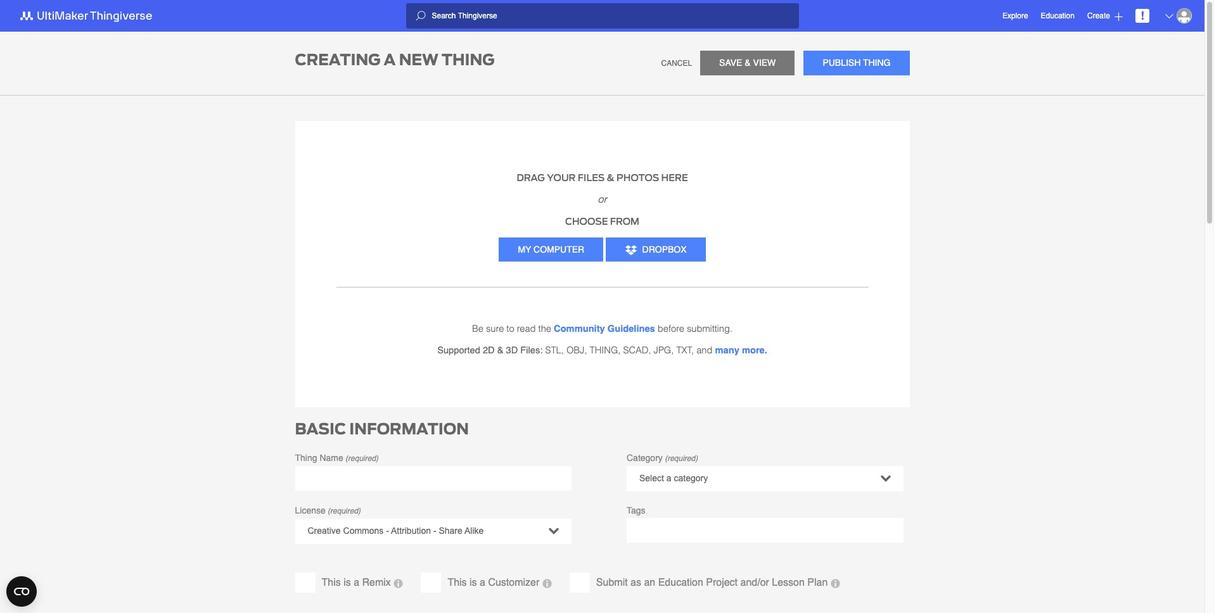 Task type: describe. For each thing, give the bounding box(es) containing it.
community
[[554, 324, 605, 334]]

a for this is a remix
[[354, 578, 359, 589]]

1 horizontal spatial thing
[[442, 49, 495, 71]]

information
[[349, 418, 469, 440]]

thing name
[[295, 453, 343, 463]]

jpg,
[[654, 346, 674, 356]]

choose from
[[565, 215, 639, 228]]

computer
[[534, 244, 584, 255]]

before
[[658, 324, 684, 334]]

tags
[[627, 506, 645, 516]]

! link
[[1136, 9, 1150, 23]]

search control image
[[415, 11, 426, 21]]

supported
[[437, 346, 480, 356]]

is for customizer
[[470, 578, 477, 589]]

to
[[507, 324, 514, 334]]

explore button
[[1002, 5, 1028, 26]]

view
[[753, 58, 776, 68]]

plan
[[808, 578, 828, 589]]

and/or
[[740, 578, 769, 589]]

name
[[320, 453, 343, 463]]

files:
[[520, 346, 543, 356]]

cancel
[[661, 59, 694, 68]]

2 vertical spatial &
[[497, 346, 503, 356]]

create button
[[1087, 5, 1123, 26]]

avatar image
[[1177, 8, 1192, 23]]

submit
[[596, 578, 628, 589]]

the
[[538, 324, 551, 334]]

creating
[[295, 49, 380, 71]]

publish
[[823, 58, 861, 68]]

my computer
[[518, 244, 584, 255]]

txt,
[[676, 346, 694, 356]]

1 horizontal spatial education
[[1041, 11, 1075, 20]]

an
[[644, 578, 655, 589]]

is for remix
[[344, 578, 351, 589]]

1 horizontal spatial a
[[384, 49, 396, 71]]

submitting.
[[687, 324, 733, 334]]

basic information
[[295, 418, 469, 440]]

sure
[[486, 324, 504, 334]]

or
[[598, 194, 607, 206]]

be sure to read the community guidelines before submitting.
[[472, 324, 733, 334]]

project
[[706, 578, 738, 589]]

this is a remix
[[322, 578, 394, 589]]

create
[[1087, 11, 1110, 20]]

more.
[[742, 346, 767, 356]]

plusicon image
[[1115, 12, 1123, 21]]

publish thing
[[823, 58, 891, 68]]

my
[[518, 244, 531, 255]]

many
[[715, 346, 739, 356]]

this for this is a remix
[[322, 578, 341, 589]]

remix
[[362, 578, 391, 589]]

stl,
[[545, 346, 564, 356]]

category
[[627, 453, 663, 463]]



Task type: locate. For each thing, give the bounding box(es) containing it.
photos
[[617, 171, 659, 184]]

thing inside 'button'
[[863, 58, 891, 68]]

1 this from the left
[[322, 578, 341, 589]]

be
[[472, 324, 483, 334]]

choose
[[565, 215, 608, 228]]

1 horizontal spatial &
[[607, 171, 614, 184]]

education right an
[[658, 578, 703, 589]]

0 horizontal spatial education
[[658, 578, 703, 589]]

education
[[1041, 11, 1075, 20], [658, 578, 703, 589]]

& right files
[[607, 171, 614, 184]]

a left customizer
[[480, 578, 485, 589]]

as
[[631, 578, 641, 589]]

supported 2d & 3d files: stl, obj, thing, scad, jpg, txt, and many more.
[[437, 346, 767, 356]]

save
[[719, 58, 742, 68]]

0 horizontal spatial thing
[[295, 453, 317, 463]]

drag
[[517, 171, 545, 184]]

publish thing button
[[804, 51, 910, 75]]

scad,
[[623, 346, 651, 356]]

thing,
[[590, 346, 621, 356]]

your
[[547, 171, 576, 184]]

2 this from the left
[[448, 578, 467, 589]]

education link
[[1041, 10, 1075, 22]]

save & view
[[719, 58, 776, 68]]

Search Thingiverse text field
[[426, 11, 799, 21]]

obj,
[[566, 346, 587, 356]]

drag your files & photos here
[[517, 171, 688, 184]]

1 vertical spatial &
[[607, 171, 614, 184]]

0 horizontal spatial this
[[322, 578, 341, 589]]

None text field
[[295, 466, 572, 491]]

this left "remix"
[[322, 578, 341, 589]]

2d
[[483, 346, 495, 356]]

& left 3d
[[497, 346, 503, 356]]

1 vertical spatial education
[[658, 578, 703, 589]]

submit as an education project and/or lesson plan
[[596, 578, 831, 589]]

this for this is a customizer
[[448, 578, 467, 589]]

1 horizontal spatial this
[[448, 578, 467, 589]]

this left customizer
[[448, 578, 467, 589]]

3d
[[506, 346, 518, 356]]

1 horizontal spatial is
[[470, 578, 477, 589]]

creating a new thing
[[295, 49, 495, 71]]

a left "remix"
[[354, 578, 359, 589]]

makerbot logo image
[[13, 8, 167, 23]]

is left customizer
[[470, 578, 477, 589]]

a left new on the left
[[384, 49, 396, 71]]

0 vertical spatial education
[[1041, 11, 1075, 20]]

is left "remix"
[[344, 578, 351, 589]]

2 is from the left
[[470, 578, 477, 589]]

read
[[517, 324, 536, 334]]

files
[[578, 171, 605, 184]]

0 horizontal spatial is
[[344, 578, 351, 589]]

2 horizontal spatial a
[[480, 578, 485, 589]]

guidelines
[[608, 324, 655, 334]]

education left create at the right top of the page
[[1041, 11, 1075, 20]]

license
[[295, 506, 326, 516]]

thing right 'publish'
[[863, 58, 891, 68]]

&
[[745, 58, 751, 68], [607, 171, 614, 184], [497, 346, 503, 356]]

cancel link
[[661, 59, 694, 68]]

& left view
[[745, 58, 751, 68]]

a for this is a customizer
[[480, 578, 485, 589]]

explore
[[1002, 11, 1028, 20]]

1 is from the left
[[344, 578, 351, 589]]

0 horizontal spatial &
[[497, 346, 503, 356]]

thing left name
[[295, 453, 317, 463]]

save & view button
[[700, 51, 795, 75]]

open widget image
[[6, 577, 37, 607]]

thing right new on the left
[[442, 49, 495, 71]]

!
[[1141, 9, 1144, 22]]

2 horizontal spatial &
[[745, 58, 751, 68]]

from
[[610, 215, 639, 228]]

2 horizontal spatial thing
[[863, 58, 891, 68]]

lesson
[[772, 578, 805, 589]]

new
[[399, 49, 438, 71]]

0 horizontal spatial a
[[354, 578, 359, 589]]

thing
[[442, 49, 495, 71], [863, 58, 891, 68], [295, 453, 317, 463]]

None text field
[[627, 518, 903, 543]]

dropbox
[[642, 244, 687, 255]]

& inside button
[[745, 58, 751, 68]]

here
[[661, 171, 688, 184]]

and
[[697, 346, 713, 356]]

this
[[322, 578, 341, 589], [448, 578, 467, 589]]

a
[[384, 49, 396, 71], [354, 578, 359, 589], [480, 578, 485, 589]]

is
[[344, 578, 351, 589], [470, 578, 477, 589]]

this is a customizer
[[448, 578, 539, 589]]

customizer
[[488, 578, 539, 589]]

basic
[[295, 418, 346, 440]]

0 vertical spatial &
[[745, 58, 751, 68]]



Task type: vqa. For each thing, say whether or not it's contained in the screenshot.
& to the middle
yes



